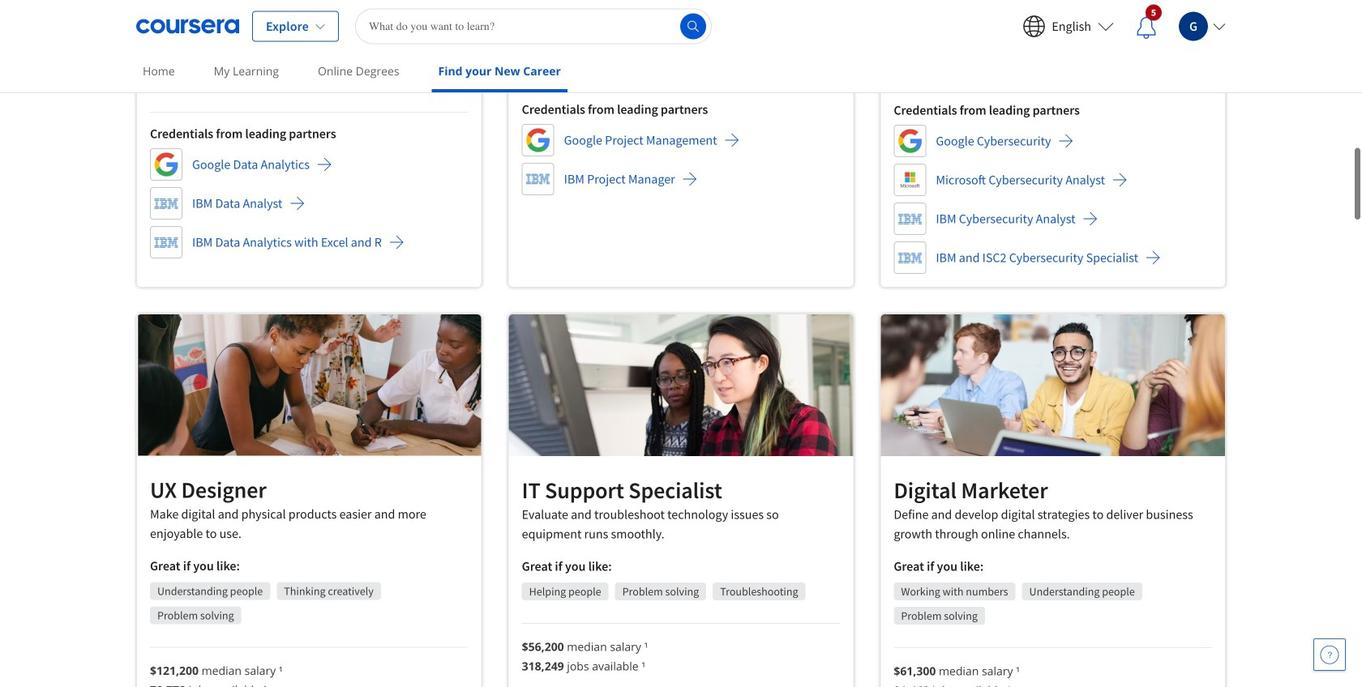 Task type: locate. For each thing, give the bounding box(es) containing it.
None search field
[[355, 9, 712, 44]]

What do you want to learn? text field
[[355, 9, 712, 44]]

coursera image
[[136, 13, 239, 39]]



Task type: describe. For each thing, give the bounding box(es) containing it.
help center image
[[1321, 646, 1340, 665]]

digital marketer image
[[881, 315, 1226, 457]]

ux designer image
[[137, 315, 482, 456]]

it support specialist image
[[509, 315, 854, 457]]



Task type: vqa. For each thing, say whether or not it's contained in the screenshot.
search box
yes



